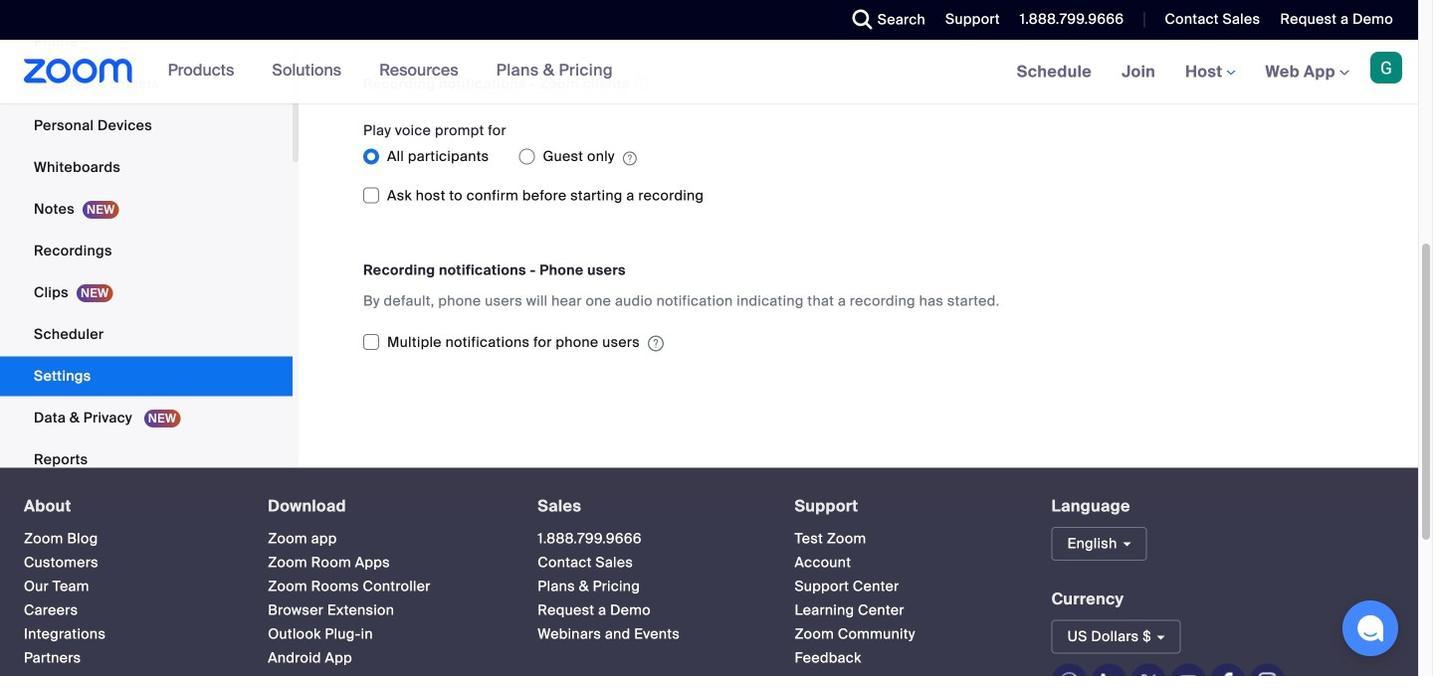 Task type: vqa. For each thing, say whether or not it's contained in the screenshot.
top application
yes



Task type: describe. For each thing, give the bounding box(es) containing it.
1 vertical spatial application
[[640, 331, 664, 353]]

profile picture image
[[1371, 52, 1403, 84]]

4 heading from the left
[[795, 498, 1016, 516]]

0 horizontal spatial application
[[615, 145, 637, 169]]

3 heading from the left
[[538, 498, 759, 516]]

meetings navigation
[[1002, 40, 1419, 105]]

zoom logo image
[[24, 59, 133, 84]]

personal menu menu
[[0, 0, 293, 482]]

2 heading from the left
[[268, 498, 502, 516]]



Task type: locate. For each thing, give the bounding box(es) containing it.
1 heading from the left
[[24, 498, 232, 516]]

open chat image
[[1357, 615, 1385, 643]]

1 horizontal spatial application
[[640, 331, 664, 353]]

product information navigation
[[153, 40, 628, 104]]

heading
[[24, 498, 232, 516], [268, 498, 502, 516], [538, 498, 759, 516], [795, 498, 1016, 516]]

option group
[[363, 141, 1035, 173]]

application
[[615, 145, 637, 169], [640, 331, 664, 353]]

banner
[[0, 40, 1419, 105]]

0 vertical spatial application
[[615, 145, 637, 169]]



